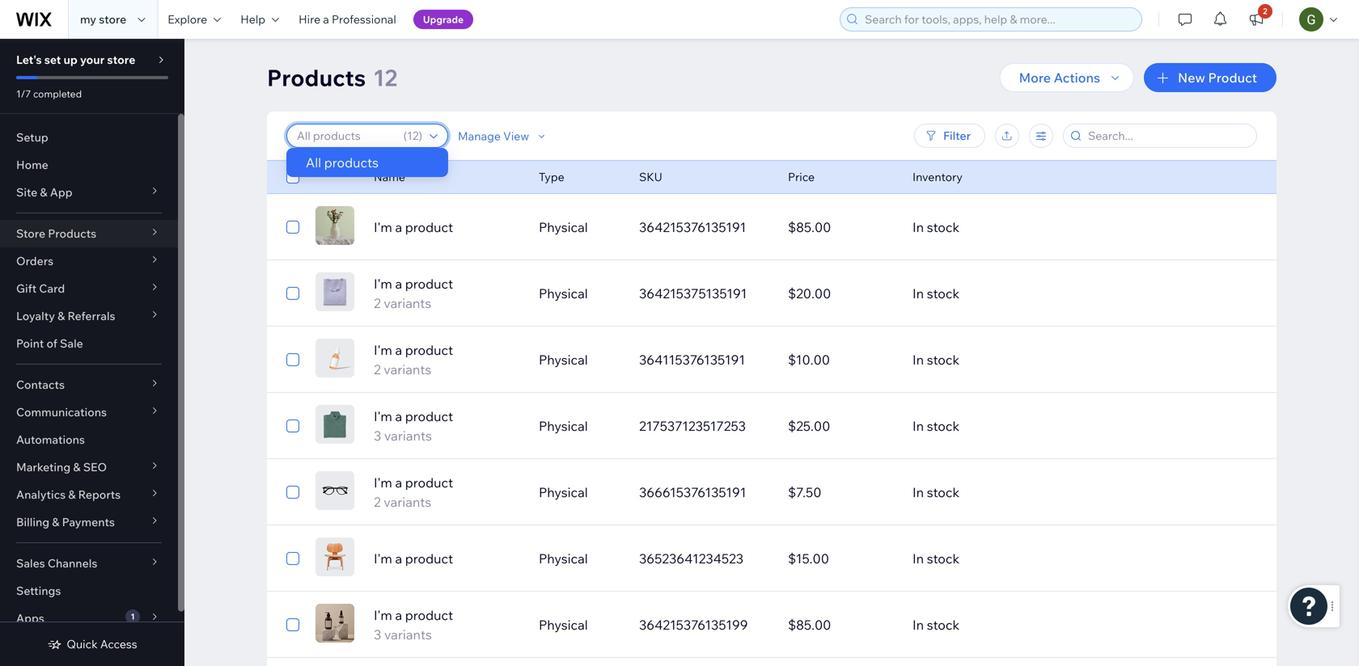 Task type: describe. For each thing, give the bounding box(es) containing it.
364215376135191 link
[[630, 208, 778, 247]]

12 for ( 12 )
[[407, 129, 419, 143]]

& for loyalty
[[58, 309, 65, 323]]

app
[[50, 185, 72, 199]]

in for 364115376135191
[[913, 352, 924, 368]]

stock for 366615376135191
[[927, 485, 960, 501]]

$15.00
[[788, 551, 829, 567]]

physical link for 364115376135191
[[529, 341, 630, 379]]

filter button
[[914, 124, 986, 148]]

point of sale link
[[0, 330, 178, 358]]

physical for 217537123517253
[[539, 418, 588, 435]]

in for 364215376135199
[[913, 617, 924, 634]]

6 i'm from the top
[[374, 551, 392, 567]]

i'm a product for 36523641234523
[[374, 551, 453, 567]]

364215375135191
[[639, 286, 747, 302]]

3 for 364215376135199
[[374, 627, 381, 643]]

$85.00 link for 364215376135199
[[778, 606, 903, 645]]

gift
[[16, 282, 37, 296]]

let's set up your store
[[16, 53, 135, 67]]

$25.00
[[788, 418, 830, 435]]

product for 364115376135191
[[405, 342, 453, 358]]

setup link
[[0, 124, 178, 151]]

366615376135191
[[639, 485, 746, 501]]

in for 217537123517253
[[913, 418, 924, 435]]

sales
[[16, 557, 45, 571]]

in stock for 364215376135191
[[913, 219, 960, 235]]

loyalty
[[16, 309, 55, 323]]

physical link for 364215375135191
[[529, 274, 630, 313]]

products 12
[[267, 64, 397, 92]]

products inside dropdown button
[[48, 227, 96, 241]]

settings
[[16, 584, 61, 598]]

364215376135191
[[639, 219, 746, 235]]

access
[[100, 638, 137, 652]]

sale
[[60, 337, 83, 351]]

i'm a product 2 variants for 366615376135191
[[374, 475, 453, 511]]

card
[[39, 282, 65, 296]]

variants for 364215375135191
[[384, 295, 432, 312]]

217537123517253 link
[[630, 407, 778, 446]]

1 product from the top
[[405, 219, 453, 235]]

marketing
[[16, 460, 71, 475]]

upgrade
[[423, 13, 464, 25]]

3 for 217537123517253
[[374, 428, 381, 444]]

i'm a product 3 variants for 217537123517253
[[374, 409, 453, 444]]

6 product from the top
[[405, 551, 453, 567]]

explore
[[168, 12, 207, 26]]

billing & payments
[[16, 515, 115, 530]]

orders
[[16, 254, 54, 268]]

variants for 364215376135199
[[384, 627, 432, 643]]

$85.00 link for 364215376135191
[[778, 208, 903, 247]]

physical for 364215376135191
[[539, 219, 588, 235]]

new product button
[[1144, 63, 1277, 92]]

contacts
[[16, 378, 65, 392]]

store
[[16, 227, 45, 241]]

price
[[788, 170, 815, 184]]

364215375135191 link
[[630, 274, 778, 313]]

in stock for 364115376135191
[[913, 352, 960, 368]]

product for 364215375135191
[[405, 276, 453, 292]]

hire a professional
[[299, 12, 396, 26]]

up
[[64, 53, 78, 67]]

All products field
[[292, 125, 399, 147]]

$7.50 link
[[778, 473, 903, 512]]

variants for 366615376135191
[[384, 494, 432, 511]]

i'm a product link for 36523641234523
[[364, 549, 529, 569]]

2 button
[[1239, 0, 1274, 39]]

new product
[[1178, 70, 1257, 86]]

i'm for 364215375135191
[[374, 276, 392, 292]]

completed
[[33, 88, 82, 100]]

actions
[[1054, 70, 1100, 86]]

upgrade button
[[413, 10, 473, 29]]

Search for tools, apps, help & more... field
[[860, 8, 1137, 31]]

physical link for 366615376135191
[[529, 473, 630, 512]]

orders button
[[0, 248, 178, 275]]

setup
[[16, 130, 48, 144]]

)
[[419, 129, 422, 143]]

sidebar element
[[0, 39, 184, 667]]

in for 364215375135191
[[913, 286, 924, 302]]

site & app
[[16, 185, 72, 199]]

2 inside button
[[1263, 6, 1268, 16]]

in for 364215376135191
[[913, 219, 924, 235]]

$10.00
[[788, 352, 830, 368]]

hire a professional link
[[289, 0, 406, 39]]

i'm a product 2 variants for 364215375135191
[[374, 276, 453, 312]]

366615376135191 link
[[630, 473, 778, 512]]

stock for 364215375135191
[[927, 286, 960, 302]]

364115376135191
[[639, 352, 745, 368]]

i'm for 364215376135199
[[374, 608, 392, 624]]

& for marketing
[[73, 460, 81, 475]]

type
[[539, 170, 565, 184]]

i'm a product for 364215376135191
[[374, 219, 453, 235]]

gift card button
[[0, 275, 178, 303]]

home
[[16, 158, 48, 172]]

in stock link for 36523641234523
[[903, 540, 1209, 579]]

communications button
[[0, 399, 178, 426]]

in stock link for 217537123517253
[[903, 407, 1209, 446]]

automations link
[[0, 426, 178, 454]]

36523641234523 link
[[630, 540, 778, 579]]

in for 36523641234523
[[913, 551, 924, 567]]

i'm a product 2 variants for 364115376135191
[[374, 342, 453, 378]]

( 12 )
[[403, 129, 422, 143]]

quick
[[67, 638, 98, 652]]

my
[[80, 12, 96, 26]]

more
[[1019, 70, 1051, 86]]

product for 364215376135199
[[405, 608, 453, 624]]

in stock link for 364215375135191
[[903, 274, 1209, 313]]

2 for 364215375135191
[[374, 295, 381, 312]]

filter
[[943, 129, 971, 143]]

loyalty & referrals button
[[0, 303, 178, 330]]

settings link
[[0, 578, 178, 605]]

billing & payments button
[[0, 509, 178, 536]]

0 vertical spatial products
[[267, 64, 366, 92]]

all products option
[[286, 148, 448, 177]]

help button
[[231, 0, 289, 39]]

referrals
[[68, 309, 115, 323]]

in stock link for 364115376135191
[[903, 341, 1209, 379]]

in for 366615376135191
[[913, 485, 924, 501]]

analytics & reports
[[16, 488, 121, 502]]

i'm for 217537123517253
[[374, 409, 392, 425]]

reports
[[78, 488, 121, 502]]

my store
[[80, 12, 126, 26]]

physical for 36523641234523
[[539, 551, 588, 567]]



Task type: vqa. For each thing, say whether or not it's contained in the screenshot.


Task type: locate. For each thing, give the bounding box(es) containing it.
product
[[405, 219, 453, 235], [405, 276, 453, 292], [405, 342, 453, 358], [405, 409, 453, 425], [405, 475, 453, 491], [405, 551, 453, 567], [405, 608, 453, 624]]

6 in stock from the top
[[913, 551, 960, 567]]

& right site
[[40, 185, 47, 199]]

7 i'm from the top
[[374, 608, 392, 624]]

professional
[[332, 12, 396, 26]]

in stock link for 364215376135199
[[903, 606, 1209, 645]]

12 for products 12
[[373, 64, 397, 92]]

2 product from the top
[[405, 276, 453, 292]]

7 physical link from the top
[[529, 606, 630, 645]]

product for 366615376135191
[[405, 475, 453, 491]]

0 horizontal spatial products
[[48, 227, 96, 241]]

3 product from the top
[[405, 342, 453, 358]]

& left the reports
[[68, 488, 76, 502]]

home link
[[0, 151, 178, 179]]

products
[[267, 64, 366, 92], [48, 227, 96, 241]]

in stock for 366615376135191
[[913, 485, 960, 501]]

name
[[374, 170, 405, 184]]

sales channels
[[16, 557, 97, 571]]

4 physical link from the top
[[529, 407, 630, 446]]

in stock for 364215376135199
[[913, 617, 960, 634]]

2 physical link from the top
[[529, 274, 630, 313]]

physical for 364215375135191
[[539, 286, 588, 302]]

physical for 364215376135199
[[539, 617, 588, 634]]

analytics
[[16, 488, 66, 502]]

5 in stock from the top
[[913, 485, 960, 501]]

in stock for 364215375135191
[[913, 286, 960, 302]]

i'm for 364115376135191
[[374, 342, 392, 358]]

automations
[[16, 433, 85, 447]]

$85.00 down price
[[788, 219, 831, 235]]

marketing & seo
[[16, 460, 107, 475]]

3 physical from the top
[[539, 352, 588, 368]]

(
[[403, 129, 407, 143]]

2 variants from the top
[[384, 362, 432, 378]]

2 physical from the top
[[539, 286, 588, 302]]

1 stock from the top
[[927, 219, 960, 235]]

& inside "popup button"
[[58, 309, 65, 323]]

2 stock from the top
[[927, 286, 960, 302]]

sales channels button
[[0, 550, 178, 578]]

1 vertical spatial i'm a product
[[374, 551, 453, 567]]

Search... field
[[1083, 125, 1252, 147]]

3 stock from the top
[[927, 352, 960, 368]]

& left seo
[[73, 460, 81, 475]]

1 i'm a product 3 variants from the top
[[374, 409, 453, 444]]

5 in from the top
[[913, 485, 924, 501]]

7 in stock from the top
[[913, 617, 960, 634]]

36523641234523
[[639, 551, 744, 567]]

$20.00 link
[[778, 274, 903, 313]]

marketing & seo button
[[0, 454, 178, 481]]

point
[[16, 337, 44, 351]]

& right loyalty
[[58, 309, 65, 323]]

store products
[[16, 227, 96, 241]]

2 i'm from the top
[[374, 276, 392, 292]]

0 vertical spatial $85.00
[[788, 219, 831, 235]]

7 product from the top
[[405, 608, 453, 624]]

1 vertical spatial i'm a product 3 variants
[[374, 608, 453, 643]]

in stock link
[[903, 208, 1209, 247], [903, 274, 1209, 313], [903, 341, 1209, 379], [903, 407, 1209, 446], [903, 473, 1209, 512], [903, 540, 1209, 579], [903, 606, 1209, 645]]

364115376135191 link
[[630, 341, 778, 379]]

inventory
[[913, 170, 963, 184]]

1 i'm a product 2 variants from the top
[[374, 276, 453, 312]]

view
[[503, 129, 529, 143]]

analytics & reports button
[[0, 481, 178, 509]]

physical link for 217537123517253
[[529, 407, 630, 446]]

1 $85.00 from the top
[[788, 219, 831, 235]]

12
[[373, 64, 397, 92], [407, 129, 419, 143]]

2 i'm a product link from the top
[[364, 549, 529, 569]]

1 vertical spatial products
[[48, 227, 96, 241]]

in
[[913, 219, 924, 235], [913, 286, 924, 302], [913, 352, 924, 368], [913, 418, 924, 435], [913, 485, 924, 501], [913, 551, 924, 567], [913, 617, 924, 634]]

i'm a product 3 variants for 364215376135199
[[374, 608, 453, 643]]

2
[[1263, 6, 1268, 16], [374, 295, 381, 312], [374, 362, 381, 378], [374, 494, 381, 511]]

in stock link for 366615376135191
[[903, 473, 1209, 512]]

1 vertical spatial store
[[107, 53, 135, 67]]

364215376135199 link
[[630, 606, 778, 645]]

store right your
[[107, 53, 135, 67]]

point of sale
[[16, 337, 83, 351]]

$25.00 link
[[778, 407, 903, 446]]

2 i'm a product 2 variants from the top
[[374, 342, 453, 378]]

6 physical from the top
[[539, 551, 588, 567]]

variants for 217537123517253
[[384, 428, 432, 444]]

None checkbox
[[286, 167, 299, 187], [286, 284, 299, 303], [286, 350, 299, 370], [286, 417, 299, 436], [286, 549, 299, 569], [286, 167, 299, 187], [286, 284, 299, 303], [286, 350, 299, 370], [286, 417, 299, 436], [286, 549, 299, 569]]

$85.00 link down $15.00 link
[[778, 606, 903, 645]]

2 in stock from the top
[[913, 286, 960, 302]]

12 down professional
[[373, 64, 397, 92]]

4 variants from the top
[[384, 494, 432, 511]]

5 variants from the top
[[384, 627, 432, 643]]

1 physical from the top
[[539, 219, 588, 235]]

1 i'm from the top
[[374, 219, 392, 235]]

0 vertical spatial 3
[[374, 428, 381, 444]]

6 in from the top
[[913, 551, 924, 567]]

of
[[46, 337, 57, 351]]

5 in stock link from the top
[[903, 473, 1209, 512]]

1 in stock from the top
[[913, 219, 960, 235]]

2 vertical spatial i'm a product 2 variants
[[374, 475, 453, 511]]

0 vertical spatial i'm a product 2 variants
[[374, 276, 453, 312]]

store right my
[[99, 12, 126, 26]]

let's
[[16, 53, 42, 67]]

manage view
[[458, 129, 529, 143]]

& inside popup button
[[73, 460, 81, 475]]

a
[[323, 12, 329, 26], [395, 219, 402, 235], [395, 276, 402, 292], [395, 342, 402, 358], [395, 409, 402, 425], [395, 475, 402, 491], [395, 551, 402, 567], [395, 608, 402, 624]]

5 product from the top
[[405, 475, 453, 491]]

1 3 from the top
[[374, 428, 381, 444]]

products
[[324, 155, 379, 171]]

4 in stock link from the top
[[903, 407, 1209, 446]]

3 in stock link from the top
[[903, 341, 1209, 379]]

store inside sidebar element
[[107, 53, 135, 67]]

7 physical from the top
[[539, 617, 588, 634]]

i'm for 366615376135191
[[374, 475, 392, 491]]

0 vertical spatial store
[[99, 12, 126, 26]]

contacts button
[[0, 371, 178, 399]]

2 in stock link from the top
[[903, 274, 1209, 313]]

stock for 36523641234523
[[927, 551, 960, 567]]

physical for 364115376135191
[[539, 352, 588, 368]]

2 in from the top
[[913, 286, 924, 302]]

gift card
[[16, 282, 65, 296]]

3 in stock from the top
[[913, 352, 960, 368]]

manage view button
[[458, 129, 549, 143]]

more actions
[[1019, 70, 1100, 86]]

2 i'm a product from the top
[[374, 551, 453, 567]]

$7.50
[[788, 485, 822, 501]]

all
[[306, 155, 321, 171]]

physical link for 364215376135191
[[529, 208, 630, 247]]

4 in stock from the top
[[913, 418, 960, 435]]

2 $85.00 from the top
[[788, 617, 831, 634]]

1 horizontal spatial 12
[[407, 129, 419, 143]]

payments
[[62, 515, 115, 530]]

2 for 364115376135191
[[374, 362, 381, 378]]

2 $85.00 link from the top
[[778, 606, 903, 645]]

product
[[1208, 70, 1257, 86]]

product for 217537123517253
[[405, 409, 453, 425]]

billing
[[16, 515, 49, 530]]

$20.00
[[788, 286, 831, 302]]

7 in stock link from the top
[[903, 606, 1209, 645]]

stock for 364215376135199
[[927, 617, 960, 634]]

in stock for 36523641234523
[[913, 551, 960, 567]]

manage
[[458, 129, 501, 143]]

1 i'm a product from the top
[[374, 219, 453, 235]]

3 i'm a product 2 variants from the top
[[374, 475, 453, 511]]

all products
[[306, 155, 379, 171]]

in stock
[[913, 219, 960, 235], [913, 286, 960, 302], [913, 352, 960, 368], [913, 418, 960, 435], [913, 485, 960, 501], [913, 551, 960, 567], [913, 617, 960, 634]]

site
[[16, 185, 37, 199]]

3 i'm from the top
[[374, 342, 392, 358]]

loyalty & referrals
[[16, 309, 115, 323]]

2 for 366615376135191
[[374, 494, 381, 511]]

1
[[131, 612, 135, 622]]

i'm a product 3 variants
[[374, 409, 453, 444], [374, 608, 453, 643]]

i'm a product
[[374, 219, 453, 235], [374, 551, 453, 567]]

variants for 364115376135191
[[384, 362, 432, 378]]

in stock link for 364215376135191
[[903, 208, 1209, 247]]

1 in stock link from the top
[[903, 208, 1209, 247]]

1 vertical spatial $85.00
[[788, 617, 831, 634]]

6 physical link from the top
[[529, 540, 630, 579]]

1 i'm a product link from the top
[[364, 218, 529, 237]]

2 3 from the top
[[374, 627, 381, 643]]

4 product from the top
[[405, 409, 453, 425]]

physical link for 364215376135199
[[529, 606, 630, 645]]

new
[[1178, 70, 1206, 86]]

1 vertical spatial 12
[[407, 129, 419, 143]]

7 stock from the top
[[927, 617, 960, 634]]

1 vertical spatial $85.00 link
[[778, 606, 903, 645]]

& for billing
[[52, 515, 59, 530]]

4 physical from the top
[[539, 418, 588, 435]]

products up orders dropdown button
[[48, 227, 96, 241]]

5 i'm from the top
[[374, 475, 392, 491]]

physical link for 36523641234523
[[529, 540, 630, 579]]

3 in from the top
[[913, 352, 924, 368]]

$85.00 down $15.00
[[788, 617, 831, 634]]

7 in from the top
[[913, 617, 924, 634]]

5 stock from the top
[[927, 485, 960, 501]]

$85.00 link down price
[[778, 208, 903, 247]]

$10.00 link
[[778, 341, 903, 379]]

0 vertical spatial i'm a product link
[[364, 218, 529, 237]]

217537123517253
[[639, 418, 746, 435]]

& right billing
[[52, 515, 59, 530]]

2 i'm a product 3 variants from the top
[[374, 608, 453, 643]]

1 in from the top
[[913, 219, 924, 235]]

stock for 217537123517253
[[927, 418, 960, 435]]

in stock for 217537123517253
[[913, 418, 960, 435]]

1 vertical spatial 3
[[374, 627, 381, 643]]

0 horizontal spatial 12
[[373, 64, 397, 92]]

site & app button
[[0, 179, 178, 206]]

4 i'm from the top
[[374, 409, 392, 425]]

physical for 366615376135191
[[539, 485, 588, 501]]

3 physical link from the top
[[529, 341, 630, 379]]

help
[[240, 12, 265, 26]]

1 vertical spatial i'm a product 2 variants
[[374, 342, 453, 378]]

5 physical from the top
[[539, 485, 588, 501]]

stock for 364215376135191
[[927, 219, 960, 235]]

12 up all products option at top left
[[407, 129, 419, 143]]

& for site
[[40, 185, 47, 199]]

your
[[80, 53, 105, 67]]

physical
[[539, 219, 588, 235], [539, 286, 588, 302], [539, 352, 588, 368], [539, 418, 588, 435], [539, 485, 588, 501], [539, 551, 588, 567], [539, 617, 588, 634]]

communications
[[16, 405, 107, 420]]

store products button
[[0, 220, 178, 248]]

4 stock from the top
[[927, 418, 960, 435]]

3 variants from the top
[[384, 428, 432, 444]]

1 $85.00 link from the top
[[778, 208, 903, 247]]

6 stock from the top
[[927, 551, 960, 567]]

1 horizontal spatial products
[[267, 64, 366, 92]]

0 vertical spatial 12
[[373, 64, 397, 92]]

0 vertical spatial i'm a product
[[374, 219, 453, 235]]

stock for 364115376135191
[[927, 352, 960, 368]]

1 vertical spatial i'm a product link
[[364, 549, 529, 569]]

0 vertical spatial $85.00 link
[[778, 208, 903, 247]]

4 in from the top
[[913, 418, 924, 435]]

0 vertical spatial i'm a product 3 variants
[[374, 409, 453, 444]]

1 physical link from the top
[[529, 208, 630, 247]]

5 physical link from the top
[[529, 473, 630, 512]]

$85.00 for 364215376135199
[[788, 617, 831, 634]]

quick access
[[67, 638, 137, 652]]

i'm a product link for 364215376135191
[[364, 218, 529, 237]]

1 variants from the top
[[384, 295, 432, 312]]

None checkbox
[[286, 218, 299, 237], [286, 483, 299, 502], [286, 616, 299, 635], [286, 218, 299, 237], [286, 483, 299, 502], [286, 616, 299, 635]]

$85.00 for 364215376135191
[[788, 219, 831, 235]]

6 in stock link from the top
[[903, 540, 1209, 579]]

i'm
[[374, 219, 392, 235], [374, 276, 392, 292], [374, 342, 392, 358], [374, 409, 392, 425], [374, 475, 392, 491], [374, 551, 392, 567], [374, 608, 392, 624]]

1/7 completed
[[16, 88, 82, 100]]

apps
[[16, 612, 44, 626]]

seo
[[83, 460, 107, 475]]

products down hire
[[267, 64, 366, 92]]

& for analytics
[[68, 488, 76, 502]]



